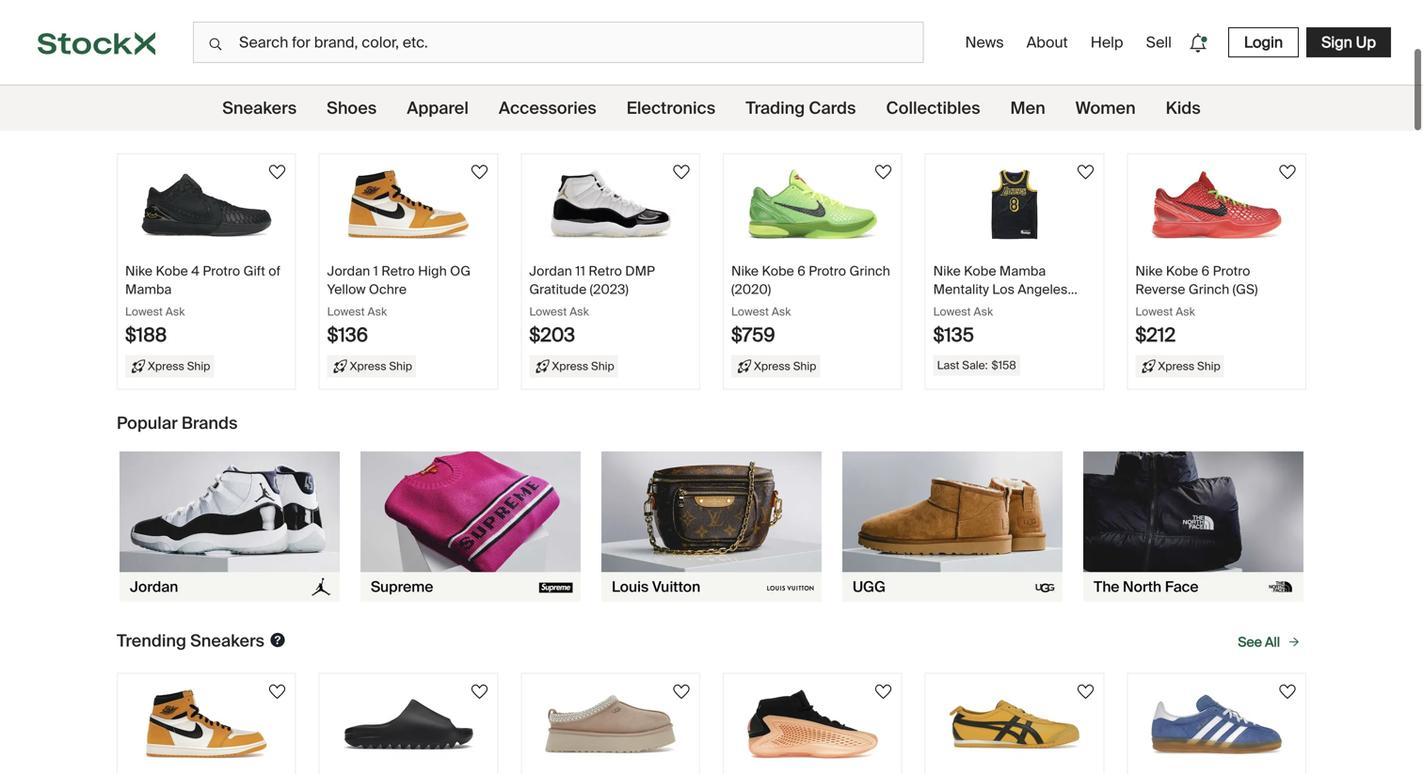Task type: vqa. For each thing, say whether or not it's contained in the screenshot.


Task type: describe. For each thing, give the bounding box(es) containing it.
women link
[[1076, 86, 1136, 131]]

all
[[1266, 634, 1280, 651]]

men link
[[1011, 86, 1046, 131]]

sneakers inside the product category switcher "element"
[[222, 97, 297, 119]]

adidas gazelle indoor blue fusion gum (women's) image
[[1151, 690, 1283, 760]]

xpress ship for $212
[[1158, 359, 1221, 374]]

6 for ask
[[1202, 263, 1210, 280]]

stockx logo image
[[38, 32, 155, 55]]

thenorthface.jpg image
[[1084, 452, 1304, 603]]

supreme.jpg image
[[361, 452, 581, 603]]

high
[[418, 263, 447, 280]]

see all
[[1238, 634, 1280, 651]]

recommended
[[117, 111, 239, 133]]

jordan 1 retro high og yellow ochre lowest ask $136
[[327, 263, 471, 347]]

electronics link
[[627, 86, 716, 131]]

you
[[273, 111, 302, 133]]

11
[[576, 263, 586, 280]]

xpress ship for $759
[[754, 359, 817, 374]]

women
[[1076, 97, 1136, 119]]

up
[[1356, 32, 1377, 52]]

of
[[269, 263, 281, 280]]

shoes
[[327, 97, 377, 119]]

protro for $188
[[203, 263, 240, 280]]

sell
[[1146, 32, 1172, 52]]

yellow
[[327, 281, 366, 298]]

kids link
[[1166, 86, 1201, 131]]

popular brands
[[117, 413, 238, 435]]

stockx logo link
[[0, 0, 193, 85]]

popular
[[117, 413, 178, 435]]

sign
[[1322, 32, 1353, 52]]

sell link
[[1139, 25, 1180, 60]]

xpress ship for $188
[[148, 359, 210, 374]]

ugg tazz slipper sand (women's) image
[[545, 690, 677, 760]]

ship for $136
[[389, 359, 412, 374]]

nike for $212
[[1136, 263, 1163, 280]]

trending
[[117, 631, 186, 652]]

jordan 11 retro dmp gratitude (2023) lowest ask $203
[[529, 263, 655, 347]]

accessories
[[499, 97, 597, 119]]

nike kobe 6 protro reverse grinch (gs) image
[[1151, 169, 1283, 240]]

nike kobe mamba mentality los angeles lakers city edition swingman jersey (fw23) black image
[[949, 169, 1081, 240]]

1 vertical spatial jordan 1 retro high og yellow ochre image
[[141, 690, 272, 760]]

$136
[[327, 323, 368, 347]]

login button
[[1229, 27, 1299, 57]]

apparel link
[[407, 86, 469, 131]]

$759
[[732, 323, 775, 347]]

sign up button
[[1307, 27, 1392, 57]]

retro for ask
[[382, 263, 415, 280]]

trending sneakers image
[[268, 631, 287, 650]]

lowest inside jordan 1 retro high og yellow ochre lowest ask $136
[[327, 305, 365, 319]]

product category switcher element
[[0, 86, 1424, 131]]

ship for $188
[[187, 359, 210, 374]]

brands
[[182, 413, 238, 435]]

4
[[191, 263, 200, 280]]

xpress ship for $136
[[350, 359, 412, 374]]

nike for $759
[[732, 263, 759, 280]]

grinch inside nike kobe 6 protro reverse grinch (gs) lowest ask $212
[[1189, 281, 1230, 298]]

shoes link
[[327, 86, 377, 131]]

jordan 11 retro dmp gratitude (2023) image
[[545, 169, 677, 240]]

login
[[1245, 32, 1283, 52]]

nike for $188
[[125, 263, 153, 280]]

news link
[[958, 25, 1012, 60]]

ask inside nike kobe 6 protro grinch (2020) lowest ask $759
[[772, 305, 791, 319]]

lowest inside nike kobe 4 protro gift of mamba lowest ask $188
[[125, 305, 163, 319]]

onitsuka tiger mexico 66 kill bill (2022) image
[[949, 690, 1081, 760]]

ask inside jordan 1 retro high og yellow ochre lowest ask $136
[[368, 305, 387, 319]]

trading cards
[[746, 97, 856, 119]]

follow image for the 'onitsuka tiger mexico 66 kill bill (2022)' 'image'
[[1075, 681, 1097, 704]]

trading cards link
[[746, 86, 856, 131]]

kobe for $212
[[1166, 263, 1199, 280]]

see all link
[[1233, 627, 1307, 659]]

ugg.jpg image
[[843, 452, 1063, 603]]

dmp
[[625, 263, 655, 280]]

trading
[[746, 97, 805, 119]]

reverse
[[1136, 281, 1186, 298]]

trending sneakers
[[117, 631, 265, 652]]

og
[[450, 263, 471, 280]]

gratitude
[[529, 281, 587, 298]]

1 horizontal spatial jordan 1 retro high og yellow ochre image
[[343, 169, 475, 240]]

lowest ask $135
[[934, 305, 993, 347]]

last sale: $158
[[937, 358, 1017, 373]]

ship for $759
[[793, 359, 817, 374]]

recommended for you
[[117, 111, 302, 133]]

about
[[1027, 32, 1068, 52]]

ask inside nike kobe 4 protro gift of mamba lowest ask $188
[[166, 305, 185, 319]]



Task type: locate. For each thing, give the bounding box(es) containing it.
jordan inside jordan 1 retro high og yellow ochre lowest ask $136
[[327, 263, 370, 280]]

1 retro from the left
[[382, 263, 415, 280]]

xpress down $759
[[754, 359, 791, 374]]

nike inside nike kobe 6 protro grinch (2020) lowest ask $759
[[732, 263, 759, 280]]

lowest down the (2020) at the right of page
[[732, 305, 769, 319]]

6 for $759
[[798, 263, 806, 280]]

1 lowest from the left
[[125, 305, 163, 319]]

protro inside nike kobe 6 protro grinch (2020) lowest ask $759
[[809, 263, 847, 280]]

xpress for $203
[[552, 359, 589, 374]]

apparel
[[407, 97, 469, 119]]

grinch inside nike kobe 6 protro grinch (2020) lowest ask $759
[[850, 263, 891, 280]]

(gs)
[[1233, 281, 1258, 298]]

3 xpress ship from the left
[[552, 359, 615, 374]]

2 nike from the left
[[732, 263, 759, 280]]

5 xpress from the left
[[1158, 359, 1195, 374]]

0 horizontal spatial follow image
[[670, 681, 693, 704]]

$188
[[125, 323, 167, 347]]

ship
[[187, 359, 210, 374], [389, 359, 412, 374], [591, 359, 615, 374], [793, 359, 817, 374], [1198, 359, 1221, 374]]

3 kobe from the left
[[1166, 263, 1199, 280]]

6 inside nike kobe 6 protro grinch (2020) lowest ask $759
[[798, 263, 806, 280]]

xpress ship down $759
[[754, 359, 817, 374]]

ask up $759
[[772, 305, 791, 319]]

jordan for $203
[[529, 263, 572, 280]]

sale:
[[962, 358, 988, 373]]

ask inside jordan 11 retro dmp gratitude (2023) lowest ask $203
[[570, 305, 589, 319]]

sneakers link
[[222, 86, 297, 131]]

0 horizontal spatial retro
[[382, 263, 415, 280]]

2 6 from the left
[[1202, 263, 1210, 280]]

3 ask from the left
[[570, 305, 589, 319]]

ship down nike kobe 6 protro reverse grinch (gs) lowest ask $212
[[1198, 359, 1221, 374]]

collectibles
[[886, 97, 981, 119]]

help link
[[1083, 25, 1131, 60]]

0 horizontal spatial grinch
[[850, 263, 891, 280]]

for
[[243, 111, 269, 133]]

2 protro from the left
[[809, 263, 847, 280]]

(2020)
[[732, 281, 771, 298]]

retro
[[382, 263, 415, 280], [589, 263, 622, 280]]

2 horizontal spatial protro
[[1213, 263, 1251, 280]]

4 lowest from the left
[[732, 305, 769, 319]]

kobe inside nike kobe 4 protro gift of mamba lowest ask $188
[[156, 263, 188, 280]]

protro down nike kobe 6 protro grinch (2020) image
[[809, 263, 847, 280]]

nike kobe 6 protro reverse grinch (gs) lowest ask $212
[[1136, 263, 1258, 347]]

accessories link
[[499, 86, 597, 131]]

1 ask from the left
[[166, 305, 185, 319]]

ask up $135
[[974, 305, 993, 319]]

nike up reverse
[[1136, 263, 1163, 280]]

ship down jordan 11 retro dmp gratitude (2023) lowest ask $203
[[591, 359, 615, 374]]

jordan up yellow
[[327, 263, 370, 280]]

grinch left (gs)
[[1189, 281, 1230, 298]]

nike kobe 6 protro grinch (2020) lowest ask $759
[[732, 263, 891, 347]]

2 ship from the left
[[389, 359, 412, 374]]

1 horizontal spatial follow image
[[1075, 681, 1097, 704]]

nike kobe 4 protro gift of mamba lowest ask $188
[[125, 263, 281, 347]]

3 xpress from the left
[[552, 359, 589, 374]]

1 horizontal spatial retro
[[589, 263, 622, 280]]

6 lowest from the left
[[1136, 305, 1173, 319]]

kobe for $759
[[762, 263, 795, 280]]

ship up brands
[[187, 359, 210, 374]]

2 jordan from the left
[[529, 263, 572, 280]]

ask down gratitude
[[570, 305, 589, 319]]

5 ship from the left
[[1198, 359, 1221, 374]]

jordan.jpg image
[[120, 452, 340, 603]]

xpress for $188
[[148, 359, 184, 374]]

help
[[1091, 32, 1124, 52]]

follow image
[[266, 161, 289, 184], [468, 161, 491, 184], [670, 161, 693, 184], [872, 161, 895, 184], [1075, 161, 1097, 184], [266, 681, 289, 704], [468, 681, 491, 704], [872, 681, 895, 704], [1277, 681, 1299, 704]]

$212
[[1136, 323, 1176, 347]]

sign up
[[1322, 32, 1377, 52]]

ask down reverse
[[1176, 305, 1195, 319]]

1 6 from the left
[[798, 263, 806, 280]]

xpress down $188
[[148, 359, 184, 374]]

1 horizontal spatial grinch
[[1189, 281, 1230, 298]]

0 horizontal spatial jordan 1 retro high og yellow ochre image
[[141, 690, 272, 760]]

ship for $203
[[591, 359, 615, 374]]

1 kobe from the left
[[156, 263, 188, 280]]

men
[[1011, 97, 1046, 119]]

2 xpress from the left
[[350, 359, 387, 374]]

xpress ship for $203
[[552, 359, 615, 374]]

last
[[937, 358, 960, 373]]

0 vertical spatial grinch
[[850, 263, 891, 280]]

1 horizontal spatial kobe
[[762, 263, 795, 280]]

nike
[[125, 263, 153, 280], [732, 263, 759, 280], [1136, 263, 1163, 280]]

4 xpress ship from the left
[[754, 359, 817, 374]]

0 horizontal spatial jordan
[[327, 263, 370, 280]]

2 retro from the left
[[589, 263, 622, 280]]

retro inside jordan 11 retro dmp gratitude (2023) lowest ask $203
[[589, 263, 622, 280]]

xpress ship down $188
[[148, 359, 210, 374]]

1 horizontal spatial nike
[[732, 263, 759, 280]]

about link
[[1019, 25, 1076, 60]]

$158
[[992, 358, 1017, 373]]

1 protro from the left
[[203, 263, 240, 280]]

1 xpress ship from the left
[[148, 359, 210, 374]]

kobe inside nike kobe 6 protro grinch (2020) lowest ask $759
[[762, 263, 795, 280]]

1 horizontal spatial protro
[[809, 263, 847, 280]]

protro
[[203, 263, 240, 280], [809, 263, 847, 280], [1213, 263, 1251, 280]]

0 horizontal spatial nike
[[125, 263, 153, 280]]

notification unread icon image
[[1185, 30, 1212, 56]]

kobe up reverse
[[1166, 263, 1199, 280]]

4 ship from the left
[[793, 359, 817, 374]]

1 nike from the left
[[125, 263, 153, 280]]

mamba
[[125, 281, 172, 298]]

6 ask from the left
[[1176, 305, 1195, 319]]

nike inside nike kobe 6 protro reverse grinch (gs) lowest ask $212
[[1136, 263, 1163, 280]]

xpress ship down $136
[[350, 359, 412, 374]]

kobe for $188
[[156, 263, 188, 280]]

jordan 1 retro high og yellow ochre image down 'trending sneakers'
[[141, 690, 272, 760]]

kobe inside nike kobe 6 protro reverse grinch (gs) lowest ask $212
[[1166, 263, 1199, 280]]

follow image
[[1277, 161, 1299, 184], [670, 681, 693, 704], [1075, 681, 1097, 704]]

kobe left 4
[[156, 263, 188, 280]]

1
[[373, 263, 378, 280]]

0 vertical spatial jordan 1 retro high og yellow ochre image
[[343, 169, 475, 240]]

0 horizontal spatial protro
[[203, 263, 240, 280]]

Search... search field
[[193, 22, 924, 63]]

2 horizontal spatial follow image
[[1277, 161, 1299, 184]]

xpress for $212
[[1158, 359, 1195, 374]]

lowest
[[125, 305, 163, 319], [327, 305, 365, 319], [529, 305, 567, 319], [732, 305, 769, 319], [934, 305, 971, 319], [1136, 305, 1173, 319]]

2 xpress ship from the left
[[350, 359, 412, 374]]

ship down nike kobe 6 protro grinch (2020) lowest ask $759
[[793, 359, 817, 374]]

lowest inside nike kobe 6 protro grinch (2020) lowest ask $759
[[732, 305, 769, 319]]

6 down the nike kobe 6 protro reverse grinch (gs) "image"
[[1202, 263, 1210, 280]]

3 ship from the left
[[591, 359, 615, 374]]

cards
[[809, 97, 856, 119]]

4 xpress from the left
[[754, 359, 791, 374]]

lowest down mamba
[[125, 305, 163, 319]]

lv.jpg image
[[602, 452, 822, 603]]

jordan 1 retro high og yellow ochre image up "high"
[[343, 169, 475, 240]]

electronics
[[627, 97, 716, 119]]

protro right 4
[[203, 263, 240, 280]]

$203
[[529, 323, 575, 347]]

0 horizontal spatial 6
[[798, 263, 806, 280]]

protro inside nike kobe 6 protro reverse grinch (gs) lowest ask $212
[[1213, 263, 1251, 280]]

protro up (gs)
[[1213, 263, 1251, 280]]

6
[[798, 263, 806, 280], [1202, 263, 1210, 280]]

lowest inside nike kobe 6 protro reverse grinch (gs) lowest ask $212
[[1136, 305, 1173, 319]]

1 vertical spatial grinch
[[1189, 281, 1230, 298]]

jordan up gratitude
[[529, 263, 572, 280]]

retro for $203
[[589, 263, 622, 280]]

gift
[[243, 263, 265, 280]]

1 jordan from the left
[[327, 263, 370, 280]]

0 vertical spatial sneakers
[[222, 97, 297, 119]]

ship down jordan 1 retro high og yellow ochre lowest ask $136
[[389, 359, 412, 374]]

1 xpress from the left
[[148, 359, 184, 374]]

1 horizontal spatial 6
[[1202, 263, 1210, 280]]

5 ask from the left
[[974, 305, 993, 319]]

nike kobe 6 protro grinch (2020) image
[[747, 169, 879, 240]]

lowest inside lowest ask $135
[[934, 305, 971, 319]]

2 lowest from the left
[[327, 305, 365, 319]]

adidas ae 1 with love image
[[747, 690, 879, 760]]

lowest down reverse
[[1136, 305, 1173, 319]]

xpress for $759
[[754, 359, 791, 374]]

news
[[965, 32, 1004, 52]]

ochre
[[369, 281, 407, 298]]

5 xpress ship from the left
[[1158, 359, 1221, 374]]

follow image for ugg tazz slipper sand (women's) image
[[670, 681, 693, 704]]

nike up mamba
[[125, 263, 153, 280]]

lowest up $135
[[934, 305, 971, 319]]

ask down mamba
[[166, 305, 185, 319]]

6 down nike kobe 6 protro grinch (2020) image
[[798, 263, 806, 280]]

nike kobe 4 protro gift of mamba image
[[141, 169, 272, 240]]

5 lowest from the left
[[934, 305, 971, 319]]

1 horizontal spatial jordan
[[529, 263, 572, 280]]

0 horizontal spatial kobe
[[156, 263, 188, 280]]

1 vertical spatial sneakers
[[190, 631, 265, 652]]

ask inside nike kobe 6 protro reverse grinch (gs) lowest ask $212
[[1176, 305, 1195, 319]]

ship for $212
[[1198, 359, 1221, 374]]

2 horizontal spatial nike
[[1136, 263, 1163, 280]]

2 kobe from the left
[[762, 263, 795, 280]]

protro for $759
[[809, 263, 847, 280]]

retro inside jordan 1 retro high og yellow ochre lowest ask $136
[[382, 263, 415, 280]]

ask inside lowest ask $135
[[974, 305, 993, 319]]

xpress ship down $212
[[1158, 359, 1221, 374]]

kobe up the (2020) at the right of page
[[762, 263, 795, 280]]

nike up the (2020) at the right of page
[[732, 263, 759, 280]]

$135
[[934, 323, 974, 347]]

3 protro from the left
[[1213, 263, 1251, 280]]

jordan 1 retro high og yellow ochre image
[[343, 169, 475, 240], [141, 690, 272, 760]]

retro up ochre
[[382, 263, 415, 280]]

lowest down yellow
[[327, 305, 365, 319]]

sneakers
[[222, 97, 297, 119], [190, 631, 265, 652]]

xpress ship down $203
[[552, 359, 615, 374]]

3 nike from the left
[[1136, 263, 1163, 280]]

2 horizontal spatial kobe
[[1166, 263, 1199, 280]]

grinch down nike kobe 6 protro grinch (2020) image
[[850, 263, 891, 280]]

(2023)
[[590, 281, 629, 298]]

xpress for $136
[[350, 359, 387, 374]]

collectibles link
[[886, 86, 981, 131]]

see
[[1238, 634, 1262, 651]]

4 ask from the left
[[772, 305, 791, 319]]

retro up (2023)
[[589, 263, 622, 280]]

lowest up $203
[[529, 305, 567, 319]]

xpress down $203
[[552, 359, 589, 374]]

ask
[[166, 305, 185, 319], [368, 305, 387, 319], [570, 305, 589, 319], [772, 305, 791, 319], [974, 305, 993, 319], [1176, 305, 1195, 319]]

1 ship from the left
[[187, 359, 210, 374]]

protro for $212
[[1213, 263, 1251, 280]]

kids
[[1166, 97, 1201, 119]]

xpress
[[148, 359, 184, 374], [350, 359, 387, 374], [552, 359, 589, 374], [754, 359, 791, 374], [1158, 359, 1195, 374]]

adidas yeezy slide onyx (2022/2023) image
[[343, 690, 475, 760]]

2 ask from the left
[[368, 305, 387, 319]]

protro inside nike kobe 4 protro gift of mamba lowest ask $188
[[203, 263, 240, 280]]

3 lowest from the left
[[529, 305, 567, 319]]

lowest inside jordan 11 retro dmp gratitude (2023) lowest ask $203
[[529, 305, 567, 319]]

grinch
[[850, 263, 891, 280], [1189, 281, 1230, 298]]

jordan
[[327, 263, 370, 280], [529, 263, 572, 280]]

6 inside nike kobe 6 protro reverse grinch (gs) lowest ask $212
[[1202, 263, 1210, 280]]

xpress ship
[[148, 359, 210, 374], [350, 359, 412, 374], [552, 359, 615, 374], [754, 359, 817, 374], [1158, 359, 1221, 374]]

nike inside nike kobe 4 protro gift of mamba lowest ask $188
[[125, 263, 153, 280]]

kobe
[[156, 263, 188, 280], [762, 263, 795, 280], [1166, 263, 1199, 280]]

xpress down $136
[[350, 359, 387, 374]]

jordan for ask
[[327, 263, 370, 280]]

xpress down $212
[[1158, 359, 1195, 374]]

jordan inside jordan 11 retro dmp gratitude (2023) lowest ask $203
[[529, 263, 572, 280]]

ask down ochre
[[368, 305, 387, 319]]



